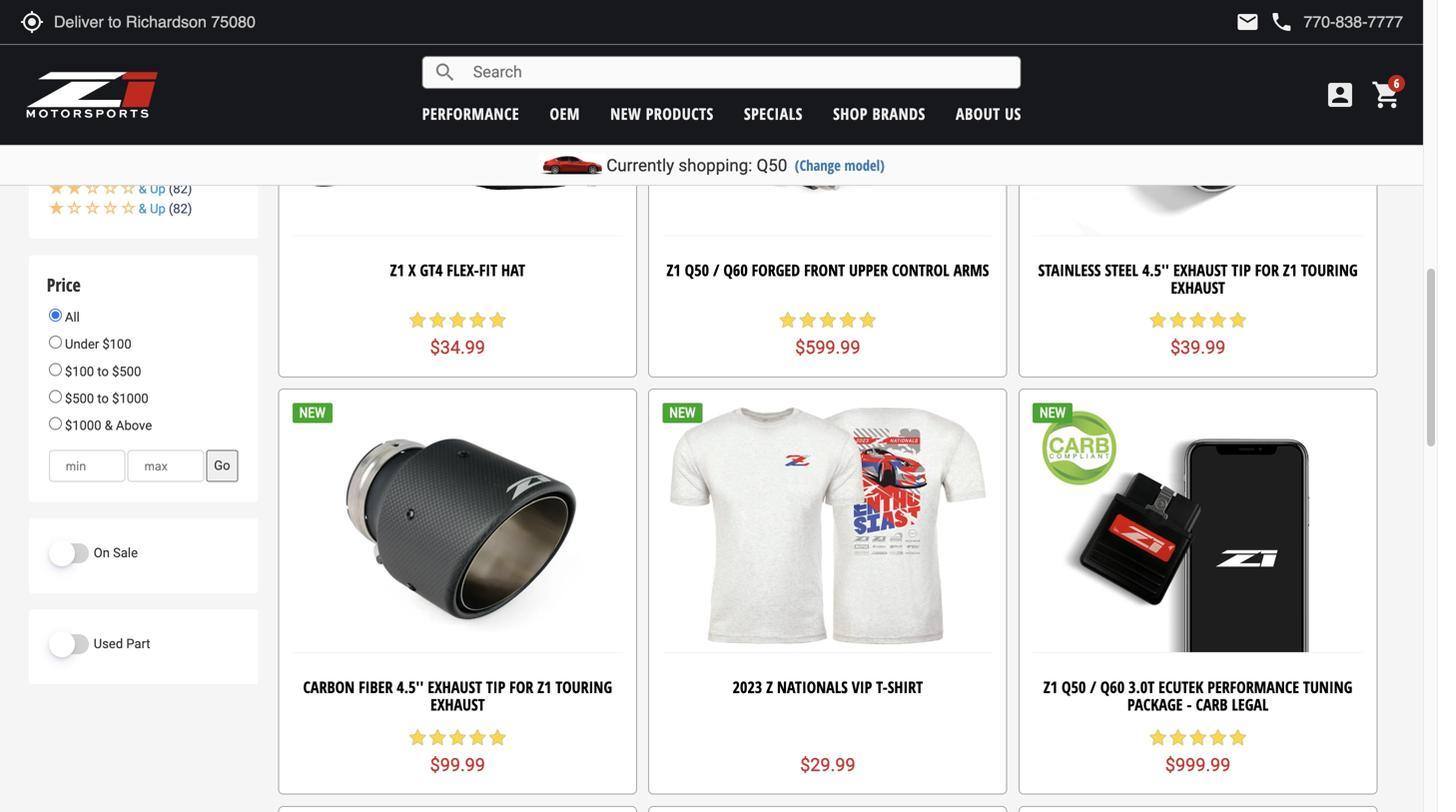 Task type: vqa. For each thing, say whether or not it's contained in the screenshot.
'$29.99' within the star star star star star $22.79 $29.99
no



Task type: locate. For each thing, give the bounding box(es) containing it.
carb
[[1196, 694, 1228, 715]]

about us
[[956, 103, 1022, 124]]

star star star star star $34.99
[[408, 310, 508, 358]]

fit
[[479, 259, 497, 280]]

$500
[[112, 364, 141, 379], [65, 391, 94, 406]]

$1000
[[112, 391, 149, 406], [65, 418, 101, 433]]

hat
[[501, 259, 525, 280]]

for inside carbon fiber 4.5'' exhaust tip for z1 touring exhaust
[[510, 676, 534, 698]]

0 vertical spatial 82
[[173, 141, 188, 156]]

q50 for z1 q50 / q60 forged front upper control arms
[[685, 259, 709, 280]]

2 vertical spatial up
[[150, 201, 166, 216]]

tuning
[[1304, 676, 1353, 698]]

0 vertical spatial & up 82
[[139, 141, 188, 156]]

/ left 3.0t at the bottom right of the page
[[1090, 676, 1097, 698]]

1 horizontal spatial touring
[[1302, 259, 1358, 280]]

4.5'' for steel
[[1143, 259, 1170, 280]]

$500 up $500 to $1000
[[112, 364, 141, 379]]

4.5'' for fiber
[[397, 676, 424, 698]]

tip for steel
[[1232, 259, 1251, 280]]

4.5'' right steel
[[1143, 259, 1170, 280]]

q60
[[724, 259, 748, 280], [1101, 676, 1125, 698]]

0 vertical spatial tip
[[1232, 259, 1251, 280]]

0 vertical spatial for
[[1255, 259, 1279, 280]]

None checkbox
[[49, 0, 66, 17]]

q50 left forged
[[685, 259, 709, 280]]

new products link
[[611, 103, 714, 124]]

1 vertical spatial q50
[[685, 259, 709, 280]]

1 vertical spatial 4.5''
[[397, 676, 424, 698]]

0 vertical spatial touring
[[1302, 259, 1358, 280]]

0 horizontal spatial 4.5''
[[397, 676, 424, 698]]

model)
[[845, 155, 885, 175]]

touring
[[1302, 259, 1358, 280], [556, 676, 612, 698]]

0 vertical spatial to
[[97, 364, 109, 379]]

82
[[173, 141, 188, 156], [173, 181, 188, 196], [173, 201, 188, 216]]

for
[[1255, 259, 1279, 280], [510, 676, 534, 698]]

1 vertical spatial $1000
[[65, 418, 101, 433]]

currently
[[607, 155, 674, 175]]

2 horizontal spatial q50
[[1062, 676, 1086, 698]]

upper
[[849, 259, 888, 280]]

4.5'' right the fiber
[[397, 676, 424, 698]]

None radio
[[49, 309, 62, 322], [49, 336, 62, 349], [49, 363, 62, 376], [49, 390, 62, 403], [49, 309, 62, 322], [49, 336, 62, 349], [49, 363, 62, 376], [49, 390, 62, 403]]

mail phone
[[1236, 10, 1294, 34]]

z1 x gt4 flex-fit hat
[[390, 259, 525, 280]]

q50 left (change
[[757, 155, 788, 175]]

0 horizontal spatial $500
[[65, 391, 94, 406]]

0 vertical spatial up
[[150, 141, 166, 156]]

1 vertical spatial & up 82
[[139, 181, 188, 196]]

q60 inside z1 q50 / q60 3.0t ecutek performance tuning package - carb legal
[[1101, 676, 1125, 698]]

/ for forged
[[713, 259, 720, 280]]

0 vertical spatial $1000
[[112, 391, 149, 406]]

q50
[[757, 155, 788, 175], [685, 259, 709, 280], [1062, 676, 1086, 698]]

products
[[646, 103, 714, 124]]

z1
[[390, 259, 404, 280], [667, 259, 681, 280], [1283, 259, 1298, 280], [538, 676, 552, 698], [1044, 676, 1058, 698]]

$29.99
[[800, 755, 856, 776]]

1 vertical spatial $100
[[65, 364, 94, 379]]

tip
[[1232, 259, 1251, 280], [486, 676, 506, 698]]

mail
[[1236, 10, 1260, 34]]

4.5'' inside the stainless steel 4.5'' exhaust tip for z1 touring exhaust
[[1143, 259, 1170, 280]]

1 horizontal spatial 4.5''
[[1143, 259, 1170, 280]]

1 to from the top
[[97, 364, 109, 379]]

front
[[804, 259, 845, 280]]

(change model) link
[[795, 155, 885, 175]]

q50 for z1 q50 / q60 3.0t ecutek performance tuning package - carb legal
[[1062, 676, 1086, 698]]

exhaust
[[1174, 259, 1228, 280], [1171, 277, 1226, 298], [428, 676, 482, 698], [431, 694, 485, 715]]

q50 inside z1 q50 / q60 3.0t ecutek performance tuning package - carb legal
[[1062, 676, 1086, 698]]

on
[[94, 545, 110, 560]]

1 vertical spatial touring
[[556, 676, 612, 698]]

1 horizontal spatial $500
[[112, 364, 141, 379]]

forged
[[752, 259, 800, 280]]

1 vertical spatial tip
[[486, 676, 506, 698]]

1 horizontal spatial tip
[[1232, 259, 1251, 280]]

q50 left 3.0t at the bottom right of the page
[[1062, 676, 1086, 698]]

more
[[100, 32, 130, 47]]

q60 left forged
[[724, 259, 748, 280]]

& up 82
[[139, 141, 188, 156], [139, 181, 188, 196], [139, 201, 188, 216]]

$100 down under
[[65, 364, 94, 379]]

0 vertical spatial $500
[[112, 364, 141, 379]]

about
[[956, 103, 1001, 124]]

mail link
[[1236, 10, 1260, 34]]

1 horizontal spatial $1000
[[112, 391, 149, 406]]

0 vertical spatial 4.5''
[[1143, 259, 1170, 280]]

tip for fiber
[[486, 676, 506, 698]]

$100 up $100 to $500
[[102, 337, 132, 352]]

star
[[408, 310, 428, 330], [428, 310, 448, 330], [448, 310, 468, 330], [468, 310, 488, 330], [488, 310, 508, 330], [778, 310, 798, 330], [798, 310, 818, 330], [818, 310, 838, 330], [838, 310, 858, 330], [858, 310, 878, 330], [1148, 310, 1168, 330], [1168, 310, 1188, 330], [1188, 310, 1208, 330], [1208, 310, 1228, 330], [1228, 310, 1248, 330], [408, 727, 428, 747], [428, 727, 448, 747], [448, 727, 468, 747], [468, 727, 488, 747], [488, 727, 508, 747], [1148, 727, 1168, 747], [1168, 727, 1188, 747], [1188, 727, 1208, 747], [1208, 727, 1228, 747], [1228, 727, 1248, 747]]

specials link
[[744, 103, 803, 124]]

used
[[94, 637, 123, 652]]

go button
[[206, 450, 238, 482]]

control
[[892, 259, 950, 280]]

touring inside the stainless steel 4.5'' exhaust tip for z1 touring exhaust
[[1302, 259, 1358, 280]]

show more
[[65, 32, 130, 47]]

0 horizontal spatial for
[[510, 676, 534, 698]]

4.5''
[[1143, 259, 1170, 280], [397, 676, 424, 698]]

/ for 3.0t
[[1090, 676, 1097, 698]]

2 to from the top
[[97, 391, 109, 406]]

1 horizontal spatial /
[[1090, 676, 1097, 698]]

1 vertical spatial to
[[97, 391, 109, 406]]

2 vertical spatial & up 82
[[139, 201, 188, 216]]

&
[[139, 141, 147, 156], [139, 181, 147, 196], [139, 201, 147, 216], [105, 418, 113, 433]]

for inside the stainless steel 4.5'' exhaust tip for z1 touring exhaust
[[1255, 259, 1279, 280]]

1 horizontal spatial for
[[1255, 259, 1279, 280]]

package
[[1128, 694, 1183, 715]]

shop
[[833, 103, 868, 124]]

performance
[[422, 103, 520, 124]]

1 horizontal spatial q60
[[1101, 676, 1125, 698]]

1 vertical spatial 82
[[173, 181, 188, 196]]

/ inside z1 q50 / q60 3.0t ecutek performance tuning package - carb legal
[[1090, 676, 1097, 698]]

1 vertical spatial for
[[510, 676, 534, 698]]

z1 inside z1 q50 / q60 3.0t ecutek performance tuning package - carb legal
[[1044, 676, 1058, 698]]

$1000 down $500 to $1000
[[65, 418, 101, 433]]

0 horizontal spatial /
[[713, 259, 720, 280]]

tip up star star star star star $39.99
[[1232, 259, 1251, 280]]

None radio
[[49, 417, 62, 430]]

$1000 up above
[[112, 391, 149, 406]]

$500 down $100 to $500
[[65, 391, 94, 406]]

1 vertical spatial q60
[[1101, 676, 1125, 698]]

touring for stainless steel 4.5'' exhaust tip for z1 touring exhaust
[[1302, 259, 1358, 280]]

$34.99
[[430, 337, 485, 358]]

0 horizontal spatial q60
[[724, 259, 748, 280]]

to up $500 to $1000
[[97, 364, 109, 379]]

search
[[433, 60, 457, 84]]

to down $100 to $500
[[97, 391, 109, 406]]

account_box link
[[1320, 79, 1362, 111]]

for for carbon fiber 4.5'' exhaust tip for z1 touring exhaust
[[510, 676, 534, 698]]

q60 left 3.0t at the bottom right of the page
[[1101, 676, 1125, 698]]

shopping_cart
[[1372, 79, 1404, 111]]

z1 for z1 q50 / q60 3.0t ecutek performance tuning package - carb legal
[[1044, 676, 1058, 698]]

tip inside carbon fiber 4.5'' exhaust tip for z1 touring exhaust
[[486, 676, 506, 698]]

shop brands
[[833, 103, 926, 124]]

ecutek
[[1159, 676, 1204, 698]]

/ left forged
[[713, 259, 720, 280]]

0 horizontal spatial q50
[[685, 259, 709, 280]]

0 horizontal spatial tip
[[486, 676, 506, 698]]

$500 to $1000
[[62, 391, 149, 406]]

1 horizontal spatial $100
[[102, 337, 132, 352]]

ratings
[[47, 107, 98, 131]]

up
[[150, 141, 166, 156], [150, 181, 166, 196], [150, 201, 166, 216]]

tip up star star star star star $99.99 at the left bottom
[[486, 676, 506, 698]]

touring inside carbon fiber 4.5'' exhaust tip for z1 touring exhaust
[[556, 676, 612, 698]]

tip inside the stainless steel 4.5'' exhaust tip for z1 touring exhaust
[[1232, 259, 1251, 280]]

2 vertical spatial q50
[[1062, 676, 1086, 698]]

2 vertical spatial 82
[[173, 201, 188, 216]]

0 vertical spatial q50
[[757, 155, 788, 175]]

/
[[713, 259, 720, 280], [1090, 676, 1097, 698]]

2 & up 82 from the top
[[139, 181, 188, 196]]

0 vertical spatial /
[[713, 259, 720, 280]]

steel
[[1105, 259, 1139, 280]]

performance
[[1208, 676, 1300, 698]]

price
[[47, 273, 81, 297]]

1 vertical spatial up
[[150, 181, 166, 196]]

0 horizontal spatial touring
[[556, 676, 612, 698]]

vip
[[852, 676, 872, 698]]

max number field
[[127, 450, 204, 482]]

to for $100
[[97, 364, 109, 379]]

show more button
[[49, 27, 146, 53]]

0 vertical spatial q60
[[724, 259, 748, 280]]

$1000 & above
[[62, 418, 152, 433]]

1 vertical spatial /
[[1090, 676, 1097, 698]]

4.5'' inside carbon fiber 4.5'' exhaust tip for z1 touring exhaust
[[397, 676, 424, 698]]

1 horizontal spatial q50
[[757, 155, 788, 175]]

new products
[[611, 103, 714, 124]]



Task type: describe. For each thing, give the bounding box(es) containing it.
1 & up 82 from the top
[[139, 141, 188, 156]]

z1 motorsports logo image
[[25, 70, 159, 120]]

account_box
[[1325, 79, 1357, 111]]

stainless steel 4.5'' exhaust tip for z1 touring exhaust
[[1039, 259, 1358, 298]]

2023 z nationals vip t-shirt
[[733, 676, 923, 698]]

shopping_cart link
[[1367, 79, 1404, 111]]

0 vertical spatial $100
[[102, 337, 132, 352]]

all
[[62, 310, 80, 325]]

on sale
[[94, 545, 138, 560]]

nationals
[[777, 676, 848, 698]]

min number field
[[49, 450, 125, 482]]

gt4
[[420, 259, 443, 280]]

touring for carbon fiber 4.5'' exhaust tip for z1 touring exhaust
[[556, 676, 612, 698]]

1 vertical spatial $500
[[65, 391, 94, 406]]

x
[[408, 259, 416, 280]]

carbon
[[303, 676, 355, 698]]

fiber
[[359, 676, 393, 698]]

carbon fiber 4.5'' exhaust tip for z1 touring exhaust
[[303, 676, 612, 715]]

currently shopping: q50 (change model)
[[607, 155, 885, 175]]

legal
[[1232, 694, 1269, 715]]

z1 inside carbon fiber 4.5'' exhaust tip for z1 touring exhaust
[[538, 676, 552, 698]]

show
[[65, 32, 97, 47]]

under  $100
[[62, 337, 132, 352]]

flex-
[[447, 259, 479, 280]]

1 up from the top
[[150, 141, 166, 156]]

3.0t
[[1129, 676, 1155, 698]]

z1 q50 / q60 3.0t ecutek performance tuning package - carb legal
[[1044, 676, 1353, 715]]

my_location
[[20, 10, 44, 34]]

part
[[126, 637, 150, 652]]

brands
[[873, 103, 926, 124]]

star star star star star $599.99
[[778, 310, 878, 358]]

z1 q50 / q60 forged front upper control arms
[[667, 259, 989, 280]]

t-
[[876, 676, 888, 698]]

z1 for z1 x gt4 flex-fit hat
[[390, 259, 404, 280]]

$599.99
[[795, 337, 861, 358]]

star star star star star $999.99
[[1148, 727, 1248, 776]]

specials
[[744, 103, 803, 124]]

0 horizontal spatial $100
[[65, 364, 94, 379]]

Search search field
[[457, 57, 1021, 88]]

shop brands link
[[833, 103, 926, 124]]

to for $500
[[97, 391, 109, 406]]

3 82 from the top
[[173, 201, 188, 216]]

-
[[1187, 694, 1192, 715]]

3 up from the top
[[150, 201, 166, 216]]

2023
[[733, 676, 762, 698]]

go
[[214, 458, 230, 473]]

under
[[65, 337, 99, 352]]

phone link
[[1270, 10, 1404, 34]]

shopping:
[[679, 155, 753, 175]]

star star star star star $39.99
[[1148, 310, 1248, 358]]

arms
[[954, 259, 989, 280]]

sale
[[113, 545, 138, 560]]

2 82 from the top
[[173, 181, 188, 196]]

for for stainless steel 4.5'' exhaust tip for z1 touring exhaust
[[1255, 259, 1279, 280]]

z
[[766, 676, 773, 698]]

shirt
[[888, 676, 923, 698]]

3 & up 82 from the top
[[139, 201, 188, 216]]

0 horizontal spatial $1000
[[65, 418, 101, 433]]

q60 for 3.0t
[[1101, 676, 1125, 698]]

us
[[1005, 103, 1022, 124]]

$39.99
[[1171, 337, 1226, 358]]

oem
[[550, 103, 580, 124]]

performance link
[[422, 103, 520, 124]]

$99.99
[[430, 755, 485, 776]]

$100 to $500
[[62, 364, 141, 379]]

about us link
[[956, 103, 1022, 124]]

(change
[[795, 155, 841, 175]]

2 up from the top
[[150, 181, 166, 196]]

above
[[116, 418, 152, 433]]

1 82 from the top
[[173, 141, 188, 156]]

z1 inside the stainless steel 4.5'' exhaust tip for z1 touring exhaust
[[1283, 259, 1298, 280]]

$999.99
[[1166, 755, 1231, 776]]

oem link
[[550, 103, 580, 124]]

stainless
[[1039, 259, 1101, 280]]

star star star star star $99.99
[[408, 727, 508, 776]]

phone
[[1270, 10, 1294, 34]]

new
[[611, 103, 642, 124]]

used part
[[94, 637, 150, 652]]

q60 for forged
[[724, 259, 748, 280]]

z1 for z1 q50 / q60 forged front upper control arms
[[667, 259, 681, 280]]



